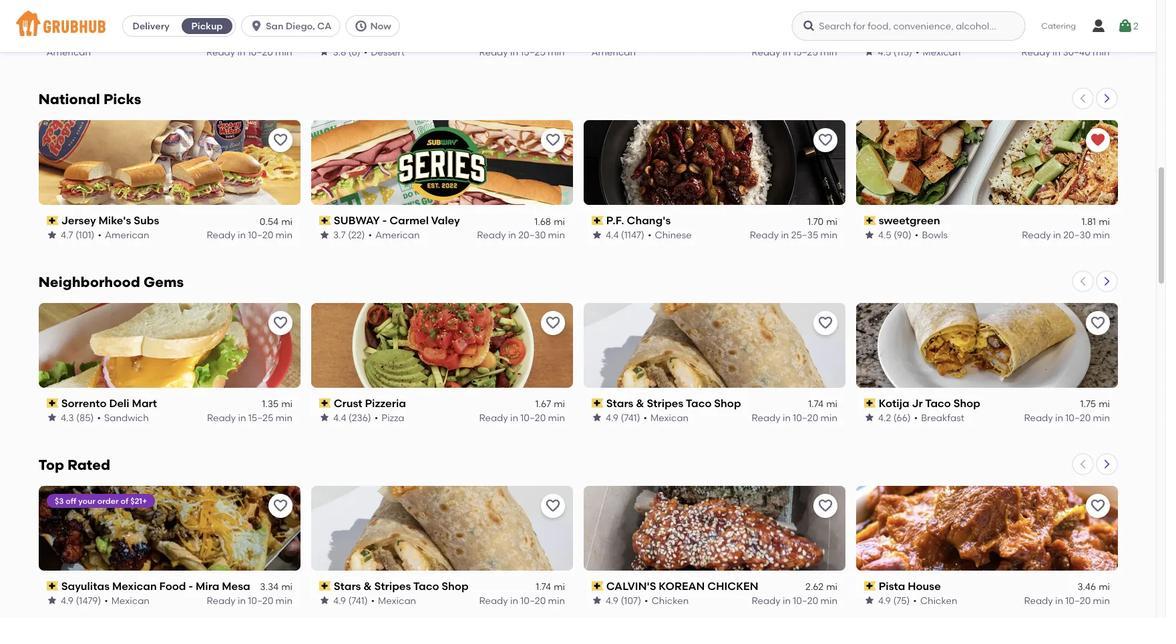 Task type: vqa. For each thing, say whether or not it's contained in the screenshot.
the 'national'
yes



Task type: describe. For each thing, give the bounding box(es) containing it.
kotija jr taco shop logo image
[[856, 303, 1118, 388]]

mexican for subscription pass icon to the right of 3.34 mi
[[378, 595, 416, 606]]

4.9 for star icon for stars & stripes taco shop logo corresponding to subscription pass icon to the right of 3.34 mi 'save this restaurant' button
[[333, 595, 346, 606]]

1.70
[[808, 215, 824, 227]]

caret left icon image for national picks
[[1078, 93, 1089, 104]]

sayulitas
[[61, 580, 109, 593]]

mart
[[132, 397, 157, 410]]

save this restaurant button for subscription pass icon left of sorrento
[[268, 311, 292, 335]]

4.3 (85)
[[60, 412, 93, 423]]

stripes for subscription pass icon to the right of '1.67 mi'
[[647, 397, 683, 410]]

1.75
[[1080, 398, 1096, 410]]

pizza
[[381, 412, 404, 423]]

ready in 25–35 min
[[750, 229, 838, 240]]

off
[[65, 496, 76, 506]]

• american for mike's
[[98, 229, 149, 240]]

min for pista house logo
[[1093, 595, 1110, 606]]

chicken
[[707, 580, 758, 593]]

san diego, ca button
[[241, 15, 346, 37]]

0.54 mi
[[259, 215, 292, 227]]

subscription pass image left p.f.
[[592, 216, 603, 225]]

4.5 (90)
[[878, 229, 912, 240]]

0.54
[[259, 215, 278, 227]]

mi for p.f. chang's logo
[[826, 215, 838, 227]]

neighborhood
[[38, 274, 140, 291]]

chicken for house
[[920, 595, 957, 606]]

ready in 10–20 min for subscription pass icon to the right of 3.34 mi
[[479, 595, 565, 606]]

diego,
[[286, 20, 315, 32]]

svg image for now
[[354, 19, 368, 33]]

stars for subscription pass icon to the right of 3.34 mi
[[334, 580, 361, 593]]

korean
[[659, 580, 705, 593]]

• bowls
[[915, 229, 948, 240]]

1.74 for 'save this restaurant' button corresponding to subscription pass icon to the right of '1.67 mi'
[[808, 398, 824, 410]]

0 horizontal spatial 15–25
[[248, 412, 273, 423]]

4.7 (101)
[[60, 229, 94, 240]]

ready for sweetgreen logo
[[1022, 229, 1051, 240]]

p.f. chang's
[[606, 214, 671, 227]]

(75)
[[893, 595, 910, 606]]

saved restaurant button
[[1086, 128, 1110, 152]]

2 0.34 mi from the left
[[805, 32, 838, 44]]

your
[[78, 496, 95, 506]]

1.74 for subscription pass icon to the right of 3.34 mi 'save this restaurant' button
[[536, 581, 551, 593]]

dough
[[366, 31, 401, 44]]

3.8
[[333, 46, 346, 57]]

• for sorrento deli mart logo
[[97, 412, 101, 423]]

ready for crust pizzeria logo
[[479, 412, 508, 423]]

(1479)
[[75, 595, 101, 606]]

1 0.34 from the left
[[260, 32, 278, 44]]

now button
[[346, 15, 405, 37]]

star icon image for kotija jr taco shop logo
[[864, 412, 875, 423]]

shop for stars & stripes taco shop logo for 'save this restaurant' button corresponding to subscription pass icon to the right of '1.67 mi'
[[714, 397, 741, 410]]

mi for crust pizzeria logo
[[554, 398, 565, 410]]

deli
[[109, 397, 129, 410]]

1.68
[[534, 215, 551, 227]]

stars & stripes taco shop for subscription pass icon to the right of '1.67 mi'
[[606, 397, 741, 410]]

1 0.34 mi from the left
[[260, 32, 292, 44]]

• for p.f. chang's logo
[[648, 229, 651, 240]]

3.46
[[1078, 581, 1096, 593]]

(101)
[[75, 229, 94, 240]]

stars & stripes taco shop logo image for subscription pass icon to the right of 3.34 mi 'save this restaurant' button
[[311, 486, 573, 571]]

jersey mike's subs logo image
[[38, 120, 300, 205]]

taco for stars & stripes taco shop logo corresponding to subscription pass icon to the right of 3.34 mi 'save this restaurant' button
[[413, 580, 439, 593]]

sorrento deli mart
[[61, 397, 157, 410]]

3.34
[[260, 581, 278, 593]]

ready in 20–30 min for sweetgreen
[[1022, 229, 1110, 240]]

chinese
[[655, 229, 692, 240]]

10–20 for house's subscription pass image
[[1066, 595, 1091, 606]]

neighborhood gems
[[38, 274, 184, 291]]

30–40
[[1063, 46, 1091, 57]]

dessert
[[371, 46, 405, 57]]

crust pizzeria
[[334, 397, 406, 410]]

food
[[159, 580, 186, 593]]

4.5 (115)
[[878, 46, 913, 57]]

crust pizzeria logo image
[[311, 303, 573, 388]]

• mexican for sayulitas mexican food - mira mesa logo
[[104, 595, 149, 606]]

in for stars & stripes taco shop logo corresponding to subscription pass icon to the right of 3.34 mi 'save this restaurant' button
[[510, 595, 518, 606]]

svg image for 2
[[1118, 18, 1134, 34]]

subscription pass image left 'grater'
[[46, 33, 58, 42]]

bowls
[[922, 229, 948, 240]]

ready for stars & stripes taco shop logo for 'save this restaurant' button corresponding to subscription pass icon to the right of '1.67 mi'
[[752, 412, 781, 423]]

grilled
[[98, 31, 133, 44]]

breakfast
[[921, 412, 964, 423]]

subscription pass image right '1.67 mi'
[[592, 399, 603, 408]]

caret right icon image for top rated
[[1102, 459, 1113, 470]]

ready in 10–20 min for subscription pass image for jr
[[1024, 412, 1110, 423]]

4.9 (741) for subscription pass icon to the right of 3.34 mi
[[333, 595, 368, 606]]

2.62
[[805, 581, 824, 593]]

save this restaurant image for pista house
[[1090, 498, 1106, 514]]

1.81
[[1082, 215, 1096, 227]]

1.81 mi
[[1082, 215, 1110, 227]]

(66)
[[894, 412, 911, 423]]

mi for sweetgreen logo
[[1099, 215, 1110, 227]]

pista
[[879, 580, 905, 593]]

kotija
[[879, 397, 909, 410]]

(115)
[[894, 46, 913, 57]]

coastal
[[920, 31, 962, 44]]

sayulitas mexican food - mira mesa logo image
[[38, 486, 300, 571]]

calvin's korean chicken logo image
[[584, 486, 846, 571]]

4.9 for stars & stripes taco shop logo for 'save this restaurant' button corresponding to subscription pass icon to the right of '1.67 mi''s star icon
[[606, 412, 618, 423]]

star icon image for pista house logo
[[864, 595, 875, 606]]

subscription pass image left calvin's
[[592, 582, 603, 591]]

ready for the jersey mike's subs logo
[[206, 229, 235, 240]]

in for stars & stripes taco shop logo for 'save this restaurant' button corresponding to subscription pass icon to the right of '1.67 mi'
[[783, 412, 791, 423]]

3.34 mi
[[260, 581, 292, 593]]

10–20 for subscription pass image for jr
[[1066, 412, 1091, 423]]

pista house logo image
[[856, 486, 1118, 571]]

mi for kotija jr taco shop logo
[[1099, 398, 1110, 410]]

picks
[[104, 91, 141, 108]]

ready in 15–25 min for dot & dough
[[479, 46, 565, 57]]

carmel
[[389, 214, 429, 227]]

(85)
[[76, 412, 93, 423]]

house
[[908, 580, 941, 593]]

3.7
[[333, 229, 345, 240]]

• for stars & stripes taco shop logo corresponding to subscription pass icon to the right of 3.34 mi 'save this restaurant' button
[[371, 595, 375, 606]]

mira
[[195, 580, 219, 593]]

saved restaurant image
[[1090, 132, 1106, 148]]

4.7
[[60, 229, 73, 240]]

subscription pass image for mexican
[[46, 582, 58, 591]]

star icon image for subway - carmel valey logo
[[319, 229, 330, 240]]

subscription pass image left sweetgreen
[[864, 216, 876, 225]]

$21+
[[130, 496, 147, 506]]

min for sayulitas mexican food - mira mesa logo
[[275, 595, 292, 606]]

pista house
[[879, 580, 941, 593]]

star icon image for sayulitas mexican food - mira mesa logo
[[46, 595, 57, 606]]

2 horizontal spatial taco
[[925, 397, 951, 410]]

cheese
[[136, 31, 176, 44]]

(1147)
[[621, 229, 644, 240]]

min for kotija jr taco shop logo
[[1093, 412, 1110, 423]]

(236)
[[348, 412, 371, 423]]

in for the jersey mike's subs logo
[[238, 229, 246, 240]]

mi for sayulitas mexican food - mira mesa logo
[[281, 581, 292, 593]]

ready in 15–25 min for mi
[[752, 46, 838, 57]]

2 horizontal spatial shop
[[954, 397, 981, 410]]

4.9 for star icon corresponding to pista house logo
[[878, 595, 891, 606]]

15–25 for dot & dough
[[521, 46, 546, 57]]

kotija jr taco shop
[[879, 397, 981, 410]]

rated
[[68, 457, 110, 474]]

10–20 for subscription pass icon left of calvin's
[[793, 595, 818, 606]]

subscription pass image left crust
[[319, 399, 331, 408]]

ready for pista house logo
[[1024, 595, 1053, 606]]

ready in 20–30 min for subway - carmel valey
[[477, 229, 565, 240]]

(90)
[[894, 229, 912, 240]]

grill
[[964, 31, 986, 44]]

• for pista house logo
[[913, 595, 917, 606]]

san diego, ca
[[266, 20, 332, 32]]

3.46 mi
[[1078, 581, 1110, 593]]

delivery button
[[123, 15, 179, 37]]

ready in 10–20 min for subscription pass icon left of calvin's
[[752, 595, 838, 606]]

(6)
[[349, 46, 361, 57]]

• mexican for stars & stripes taco shop logo for 'save this restaurant' button corresponding to subscription pass icon to the right of '1.67 mi'
[[643, 412, 689, 423]]

national picks
[[38, 91, 141, 108]]

chicken for korean
[[652, 595, 689, 606]]

crust
[[334, 397, 362, 410]]

in for pista house logo
[[1055, 595, 1063, 606]]

dot & dough
[[334, 31, 401, 44]]

min for subway - carmel valey logo
[[548, 229, 565, 240]]

ready for "calvin's korean chicken logo"
[[752, 595, 781, 606]]

caret left icon image for neighborhood gems
[[1078, 276, 1089, 287]]

save this restaurant button for subscription pass icon to the right of 3.34 mi
[[541, 494, 565, 518]]

ready in 10–20 min for subscription pass icon to the left of crust
[[479, 412, 565, 423]]

save this restaurant button for house's subscription pass image
[[1086, 494, 1110, 518]]

sorrento deli mart logo image
[[38, 303, 300, 388]]

save this restaurant button for subscription pass icon left of subway
[[541, 128, 565, 152]]

sayulitas mexican food - mira mesa
[[61, 580, 250, 593]]

(22)
[[348, 229, 365, 240]]

ready for sayulitas mexican food - mira mesa logo
[[206, 595, 235, 606]]

• american for -
[[368, 229, 420, 240]]

1.35
[[262, 398, 278, 410]]

subscription pass image inside dot & dough link
[[319, 33, 331, 42]]

stars & stripes taco shop logo image for 'save this restaurant' button corresponding to subscription pass icon to the right of '1.67 mi'
[[584, 303, 846, 388]]

2.62 mi
[[805, 581, 838, 593]]

mi for pista house logo
[[1099, 581, 1110, 593]]

rubio's coastal grill link
[[864, 30, 1110, 45]]

3.7 (22)
[[333, 229, 365, 240]]

3.8 (6)
[[333, 46, 361, 57]]

• chinese
[[648, 229, 692, 240]]

ready for stars & stripes taco shop logo corresponding to subscription pass icon to the right of 3.34 mi 'save this restaurant' button
[[479, 595, 508, 606]]



Task type: locate. For each thing, give the bounding box(es) containing it.
2 4.5 from the top
[[878, 229, 892, 240]]

svg image
[[1118, 18, 1134, 34], [354, 19, 368, 33], [803, 19, 816, 33]]

save this restaurant button
[[268, 128, 292, 152], [541, 128, 565, 152], [814, 128, 838, 152], [268, 311, 292, 335], [541, 311, 565, 335], [814, 311, 838, 335], [1086, 311, 1110, 335], [268, 494, 292, 518], [541, 494, 565, 518], [814, 494, 838, 518], [1086, 494, 1110, 518]]

1 vertical spatial stripes
[[374, 580, 411, 593]]

ready in 15–25 min
[[479, 46, 565, 57], [752, 46, 838, 57], [207, 412, 292, 423]]

• for crust pizzeria logo
[[374, 412, 378, 423]]

svg image
[[1091, 18, 1107, 34], [250, 19, 263, 33]]

subscription pass image left sorrento
[[46, 399, 58, 408]]

stars
[[606, 397, 633, 410], [334, 580, 361, 593]]

svg image inside now button
[[354, 19, 368, 33]]

0 horizontal spatial • american
[[98, 229, 149, 240]]

0 horizontal spatial 1.74
[[536, 581, 551, 593]]

2 vertical spatial caret left icon image
[[1078, 459, 1089, 470]]

gems
[[144, 274, 184, 291]]

2 caret right icon image from the top
[[1102, 276, 1113, 287]]

0 vertical spatial stars
[[606, 397, 633, 410]]

save this restaurant image for calvin's korean chicken
[[818, 498, 834, 514]]

p.f. chang's logo image
[[584, 120, 846, 205]]

0.34 mi
[[260, 32, 292, 44], [805, 32, 838, 44]]

ready in 20–30 min down 1.81
[[1022, 229, 1110, 240]]

1 horizontal spatial taco
[[686, 397, 712, 410]]

1 vertical spatial stars & stripes taco shop logo image
[[311, 486, 573, 571]]

save this restaurant image
[[545, 132, 561, 148], [818, 132, 834, 148], [545, 315, 561, 331], [818, 315, 834, 331], [1090, 315, 1106, 331], [545, 498, 561, 514]]

• chicken for house
[[913, 595, 957, 606]]

svg image left san
[[250, 19, 263, 33]]

25–35
[[791, 229, 818, 240]]

• dessert
[[364, 46, 405, 57]]

stripes for subscription pass icon to the right of 3.34 mi
[[374, 580, 411, 593]]

3 caret left icon image from the top
[[1078, 459, 1089, 470]]

star icon image for stars & stripes taco shop logo for 'save this restaurant' button corresponding to subscription pass icon to the right of '1.67 mi'
[[592, 412, 602, 423]]

2 horizontal spatial ready in 15–25 min
[[752, 46, 838, 57]]

star icon image for stars & stripes taco shop logo corresponding to subscription pass icon to the right of 3.34 mi 'save this restaurant' button
[[319, 595, 330, 606]]

sorrento
[[61, 397, 106, 410]]

1 4.5 from the top
[[878, 46, 892, 57]]

save this restaurant button for subscription pass icon to the right of '1.67 mi'
[[814, 311, 838, 335]]

0 horizontal spatial 20–30
[[518, 229, 546, 240]]

1 ready in 20–30 min from the left
[[477, 229, 565, 240]]

order
[[97, 496, 118, 506]]

svg image inside san diego, ca button
[[250, 19, 263, 33]]

min for "calvin's korean chicken logo"
[[821, 595, 838, 606]]

4.5
[[878, 46, 892, 57], [878, 229, 892, 240]]

1 20–30 from the left
[[518, 229, 546, 240]]

• for kotija jr taco shop logo
[[914, 412, 918, 423]]

caret right icon image for neighborhood gems
[[1102, 276, 1113, 287]]

ready in 10–20 min for mike's subscription pass image
[[206, 229, 292, 240]]

2 horizontal spatial svg image
[[1118, 18, 1134, 34]]

1.74 mi for subscription pass icon to the right of '1.67 mi'
[[808, 398, 838, 410]]

caret right icon image up saved restaurant icon at the top of the page
[[1102, 93, 1113, 104]]

ready for p.f. chang's logo
[[750, 229, 779, 240]]

stars & stripes taco shop
[[606, 397, 741, 410], [334, 580, 468, 593]]

in for "calvin's korean chicken logo"
[[783, 595, 791, 606]]

1 horizontal spatial chicken
[[920, 595, 957, 606]]

save this restaurant button for subscription pass icon left of calvin's
[[814, 494, 838, 518]]

20–30 for sweetgreen
[[1064, 229, 1091, 240]]

mi
[[281, 32, 292, 44], [826, 32, 838, 44], [281, 215, 292, 227], [554, 215, 565, 227], [826, 215, 838, 227], [1099, 215, 1110, 227], [281, 398, 292, 410], [554, 398, 565, 410], [826, 398, 838, 410], [1099, 398, 1110, 410], [281, 581, 292, 593], [554, 581, 565, 593], [826, 581, 838, 593], [1099, 581, 1110, 593]]

1 chicken from the left
[[652, 595, 689, 606]]

star icon image for crust pizzeria logo
[[319, 412, 330, 423]]

jersey mike's subs
[[61, 214, 159, 227]]

- left mira
[[188, 580, 193, 593]]

ready in 10–20 min
[[206, 46, 292, 57], [206, 229, 292, 240], [479, 412, 565, 423], [752, 412, 838, 423], [1024, 412, 1110, 423], [206, 595, 292, 606], [479, 595, 565, 606], [752, 595, 838, 606], [1024, 595, 1110, 606]]

chicken down korean
[[652, 595, 689, 606]]

save this restaurant image for subway - carmel valey logo
[[545, 132, 561, 148]]

& for subscription pass icon to the right of 3.34 mi
[[363, 580, 372, 593]]

0 horizontal spatial svg image
[[354, 19, 368, 33]]

0 horizontal spatial stars & stripes taco shop
[[334, 580, 468, 593]]

0 vertical spatial (741)
[[621, 412, 640, 423]]

caret right icon image
[[1102, 93, 1113, 104], [1102, 276, 1113, 287], [1102, 459, 1113, 470]]

san
[[266, 20, 284, 32]]

2 horizontal spatial 15–25
[[793, 46, 818, 57]]

1 vertical spatial (741)
[[348, 595, 368, 606]]

4.9 for sayulitas mexican food - mira mesa logo's star icon
[[60, 595, 73, 606]]

• chicken down house
[[913, 595, 957, 606]]

4.9 (75)
[[878, 595, 910, 606]]

• chicken for korean
[[645, 595, 689, 606]]

save this restaurant image for crust pizzeria logo
[[545, 315, 561, 331]]

1.68 mi
[[534, 215, 565, 227]]

0 vertical spatial 4.9 (741)
[[606, 412, 640, 423]]

0 vertical spatial 4.4
[[606, 229, 619, 240]]

stars & stripes taco shop logo image
[[584, 303, 846, 388], [311, 486, 573, 571]]

0 vertical spatial 1.74 mi
[[808, 398, 838, 410]]

0.34
[[260, 32, 278, 44], [805, 32, 824, 44]]

subs
[[134, 214, 159, 227]]

calvin's korean chicken
[[606, 580, 758, 593]]

4.9 for "calvin's korean chicken logo" star icon
[[606, 595, 618, 606]]

pickup button
[[179, 15, 235, 37]]

4.5 left (115)
[[878, 46, 892, 57]]

p.f.
[[606, 214, 624, 227]]

0 horizontal spatial -
[[188, 580, 193, 593]]

sweetgreen
[[879, 214, 940, 227]]

2 20–30 from the left
[[1064, 229, 1091, 240]]

main navigation navigation
[[0, 0, 1157, 52]]

1 horizontal spatial svg image
[[803, 19, 816, 33]]

now
[[370, 20, 391, 32]]

2 • american from the left
[[368, 229, 420, 240]]

caret left icon image for top rated
[[1078, 459, 1089, 470]]

15–25
[[521, 46, 546, 57], [793, 46, 818, 57], [248, 412, 273, 423]]

caret right icon image down '1.75 mi'
[[1102, 459, 1113, 470]]

• breakfast
[[914, 412, 964, 423]]

in for subway - carmel valey logo
[[508, 229, 516, 240]]

min for crust pizzeria logo
[[548, 412, 565, 423]]

1 horizontal spatial • american
[[368, 229, 420, 240]]

stars & stripes taco shop for subscription pass icon to the right of 3.34 mi
[[334, 580, 468, 593]]

0 vertical spatial -
[[382, 214, 387, 227]]

1 vertical spatial 1.74
[[536, 581, 551, 593]]

save this restaurant image
[[272, 132, 288, 148], [272, 315, 288, 331], [272, 498, 288, 514], [818, 498, 834, 514], [1090, 498, 1106, 514]]

• mexican
[[916, 46, 961, 57], [643, 412, 689, 423], [104, 595, 149, 606], [371, 595, 416, 606]]

ready in 10–20 min for house's subscription pass image
[[1024, 595, 1110, 606]]

subway
[[334, 214, 380, 227]]

0 horizontal spatial stars & stripes taco shop logo image
[[311, 486, 573, 571]]

in for p.f. chang's logo
[[781, 229, 789, 240]]

1 horizontal spatial • chicken
[[913, 595, 957, 606]]

0 vertical spatial 1.74
[[808, 398, 824, 410]]

20–30 down 1.81
[[1064, 229, 1091, 240]]

star icon image
[[319, 46, 330, 57], [864, 46, 875, 57], [46, 229, 57, 240], [319, 229, 330, 240], [592, 229, 602, 240], [864, 229, 875, 240], [46, 412, 57, 423], [319, 412, 330, 423], [592, 412, 602, 423], [864, 412, 875, 423], [46, 595, 57, 606], [319, 595, 330, 606], [592, 595, 602, 606], [864, 595, 875, 606]]

subscription pass image left rubio's
[[864, 33, 876, 42]]

subscription pass image right 3.34 mi
[[319, 582, 331, 591]]

1.74
[[808, 398, 824, 410], [536, 581, 551, 593]]

ready for subway - carmel valey logo
[[477, 229, 506, 240]]

subscription pass image left pista
[[864, 582, 876, 591]]

4.9 (741) for subscription pass icon to the right of '1.67 mi'
[[606, 412, 640, 423]]

2 button
[[1118, 14, 1139, 38]]

- left carmel
[[382, 214, 387, 227]]

ready in 10–20 min for mexican's subscription pass image
[[206, 595, 292, 606]]

stars for subscription pass icon to the right of '1.67 mi'
[[606, 397, 633, 410]]

Search for food, convenience, alcohol... search field
[[792, 11, 1026, 41]]

• american
[[98, 229, 149, 240], [368, 229, 420, 240]]

0 vertical spatial &
[[355, 31, 363, 44]]

1 horizontal spatial stars & stripes taco shop
[[606, 397, 741, 410]]

shop
[[714, 397, 741, 410], [954, 397, 981, 410], [442, 580, 468, 593]]

10–20 for subscription pass icon to the right of 3.34 mi
[[520, 595, 546, 606]]

• chicken down korean
[[645, 595, 689, 606]]

2 ready in 20–30 min from the left
[[1022, 229, 1110, 240]]

star icon image for p.f. chang's logo
[[592, 229, 602, 240]]

0 horizontal spatial stars
[[334, 580, 361, 593]]

subscription pass image left sayulitas
[[46, 582, 58, 591]]

subscription pass image for mike's
[[46, 216, 58, 225]]

1 caret left icon image from the top
[[1078, 93, 1089, 104]]

1 vertical spatial stars & stripes taco shop
[[334, 580, 468, 593]]

1 vertical spatial 4.4
[[333, 412, 346, 423]]

sweetgreen logo image
[[856, 120, 1118, 205]]

0 vertical spatial 4.5
[[878, 46, 892, 57]]

min
[[275, 46, 292, 57], [548, 46, 565, 57], [821, 46, 838, 57], [1093, 46, 1110, 57], [275, 229, 292, 240], [548, 229, 565, 240], [821, 229, 838, 240], [1093, 229, 1110, 240], [275, 412, 292, 423], [548, 412, 565, 423], [821, 412, 838, 423], [1093, 412, 1110, 423], [275, 595, 292, 606], [548, 595, 565, 606], [821, 595, 838, 606], [1093, 595, 1110, 606]]

caret right icon image down 1.81 mi
[[1102, 276, 1113, 287]]

1 horizontal spatial 0.34 mi
[[805, 32, 838, 44]]

1 horizontal spatial ready in 15–25 min
[[479, 46, 565, 57]]

stripes
[[647, 397, 683, 410], [374, 580, 411, 593]]

1 horizontal spatial 15–25
[[521, 46, 546, 57]]

4.9 (1479)
[[60, 595, 101, 606]]

0 horizontal spatial shop
[[442, 580, 468, 593]]

ready in 20–30 min down '1.68'
[[477, 229, 565, 240]]

10–20 for mike's subscription pass image
[[248, 229, 273, 240]]

• chicken
[[645, 595, 689, 606], [913, 595, 957, 606]]

0 horizontal spatial stripes
[[374, 580, 411, 593]]

1 caret right icon image from the top
[[1102, 93, 1113, 104]]

• for subway - carmel valey logo
[[368, 229, 372, 240]]

2 0.34 from the left
[[805, 32, 824, 44]]

ready in 20–30 min
[[477, 229, 565, 240], [1022, 229, 1110, 240]]

in for crust pizzeria logo
[[510, 412, 518, 423]]

star icon image for "calvin's korean chicken logo"
[[592, 595, 602, 606]]

0 horizontal spatial • chicken
[[645, 595, 689, 606]]

0 horizontal spatial 1.74 mi
[[536, 581, 565, 593]]

0 vertical spatial stripes
[[647, 397, 683, 410]]

1 horizontal spatial stars & stripes taco shop logo image
[[584, 303, 846, 388]]

star icon image for sweetgreen logo
[[864, 229, 875, 240]]

grater
[[61, 31, 96, 44]]

4.4 for crust pizzeria
[[333, 412, 346, 423]]

chicken down house
[[920, 595, 957, 606]]

top rated
[[38, 457, 110, 474]]

caret left icon image
[[1078, 93, 1089, 104], [1078, 276, 1089, 287], [1078, 459, 1089, 470]]

ready
[[206, 46, 235, 57], [479, 46, 508, 57], [752, 46, 781, 57], [1022, 46, 1051, 57], [206, 229, 235, 240], [477, 229, 506, 240], [750, 229, 779, 240], [1022, 229, 1051, 240], [207, 412, 236, 423], [479, 412, 508, 423], [752, 412, 781, 423], [1024, 412, 1053, 423], [206, 595, 235, 606], [479, 595, 508, 606], [752, 595, 781, 606], [1024, 595, 1053, 606]]

subway - carmel valey logo image
[[311, 120, 573, 205]]

1 vertical spatial stars
[[334, 580, 361, 593]]

delivery
[[133, 20, 170, 32]]

valey
[[431, 214, 460, 227]]

1.67
[[535, 398, 551, 410]]

2
[[1134, 20, 1139, 32]]

• american down mike's
[[98, 229, 149, 240]]

1 horizontal spatial ready in 20–30 min
[[1022, 229, 1110, 240]]

1 horizontal spatial shop
[[714, 397, 741, 410]]

4.4 (236)
[[333, 412, 371, 423]]

0 horizontal spatial taco
[[413, 580, 439, 593]]

0 vertical spatial stars & stripes taco shop logo image
[[584, 303, 846, 388]]

1 horizontal spatial stripes
[[647, 397, 683, 410]]

top
[[38, 457, 64, 474]]

taco for stars & stripes taco shop logo for 'save this restaurant' button corresponding to subscription pass icon to the right of '1.67 mi'
[[686, 397, 712, 410]]

2 vertical spatial caret right icon image
[[1102, 459, 1113, 470]]

0 vertical spatial caret left icon image
[[1078, 93, 1089, 104]]

10–20 for mexican's subscription pass image
[[248, 595, 273, 606]]

mexican for mexican's subscription pass image
[[111, 595, 149, 606]]

svg image inside 2 "button"
[[1118, 18, 1134, 34]]

0 horizontal spatial (741)
[[348, 595, 368, 606]]

0 horizontal spatial svg image
[[250, 19, 263, 33]]

subscription pass image left kotija at the right of page
[[864, 399, 876, 408]]

mi for subway - carmel valey logo
[[554, 215, 565, 227]]

ready in 10–20 min for subscription pass icon to the right of '1.67 mi'
[[752, 412, 838, 423]]

ready in 10–20 min for subscription pass icon on the left of 'grater'
[[206, 46, 292, 57]]

subscription pass image left jersey
[[46, 216, 58, 225]]

pickup
[[192, 20, 223, 32]]

in for sayulitas mexican food - mira mesa logo
[[238, 595, 246, 606]]

4.4 down crust
[[333, 412, 346, 423]]

4.3
[[60, 412, 74, 423]]

subscription pass image for house
[[864, 582, 876, 591]]

save this restaurant button for subscription pass icon to the left of crust
[[541, 311, 565, 335]]

in for sorrento deli mart logo
[[238, 412, 246, 423]]

ca
[[317, 20, 332, 32]]

1 horizontal spatial (741)
[[621, 412, 640, 423]]

1 vertical spatial -
[[188, 580, 193, 593]]

1 • american from the left
[[98, 229, 149, 240]]

1 horizontal spatial 4.4
[[606, 229, 619, 240]]

mexican for subscription pass icon to the right of '1.67 mi'
[[651, 412, 689, 423]]

ready for kotija jr taco shop logo
[[1024, 412, 1053, 423]]

10–20 for subscription pass icon to the right of '1.67 mi'
[[793, 412, 818, 423]]

1 horizontal spatial -
[[382, 214, 387, 227]]

caret left icon image up saved restaurant "button"
[[1078, 93, 1089, 104]]

subway - carmel valey
[[334, 214, 460, 227]]

0 horizontal spatial 0.34
[[260, 32, 278, 44]]

2 vertical spatial &
[[363, 580, 372, 593]]

national
[[38, 91, 100, 108]]

1 vertical spatial 1.74 mi
[[536, 581, 565, 593]]

subscription pass image down ca
[[319, 33, 331, 42]]

4.4
[[606, 229, 619, 240], [333, 412, 346, 423]]

& for subscription pass icon in dot & dough link
[[355, 31, 363, 44]]

mexican
[[923, 46, 961, 57], [651, 412, 689, 423], [112, 580, 156, 593], [111, 595, 149, 606], [378, 595, 416, 606]]

shop for stars & stripes taco shop logo corresponding to subscription pass icon to the right of 3.34 mi 'save this restaurant' button
[[442, 580, 468, 593]]

$3
[[54, 496, 63, 506]]

jr
[[912, 397, 923, 410]]

1 vertical spatial caret left icon image
[[1078, 276, 1089, 287]]

grater grilled cheese
[[61, 31, 176, 44]]

1 vertical spatial 4.5
[[878, 229, 892, 240]]

calvin's
[[606, 580, 656, 593]]

taco
[[686, 397, 712, 410], [925, 397, 951, 410], [413, 580, 439, 593]]

rubio's coastal grill
[[879, 31, 986, 44]]

chicken
[[652, 595, 689, 606], [920, 595, 957, 606]]

rubio's
[[879, 31, 917, 44]]

0 horizontal spatial ready in 15–25 min
[[207, 412, 292, 423]]

1 horizontal spatial svg image
[[1091, 18, 1107, 34]]

& for subscription pass icon to the right of '1.67 mi'
[[636, 397, 644, 410]]

10–20
[[248, 46, 273, 57], [248, 229, 273, 240], [520, 412, 546, 423], [793, 412, 818, 423], [1066, 412, 1091, 423], [248, 595, 273, 606], [520, 595, 546, 606], [793, 595, 818, 606], [1066, 595, 1091, 606]]

0 vertical spatial stars & stripes taco shop
[[606, 397, 741, 410]]

4.4 (1147)
[[606, 229, 644, 240]]

mike's
[[98, 214, 131, 227]]

&
[[355, 31, 363, 44], [636, 397, 644, 410], [363, 580, 372, 593]]

0 horizontal spatial 0.34 mi
[[260, 32, 292, 44]]

0 vertical spatial caret right icon image
[[1102, 93, 1113, 104]]

sandwich
[[104, 412, 148, 423]]

1 • chicken from the left
[[645, 595, 689, 606]]

(107)
[[621, 595, 641, 606]]

subscription pass image
[[46, 33, 58, 42], [319, 33, 331, 42], [319, 216, 331, 225], [592, 216, 603, 225], [46, 399, 58, 408], [319, 399, 331, 408], [592, 399, 603, 408], [319, 582, 331, 591], [592, 582, 603, 591]]

(741) for subscription pass icon to the right of '1.67 mi'
[[621, 412, 640, 423]]

2 • chicken from the left
[[913, 595, 957, 606]]

• for sweetgreen logo
[[915, 229, 919, 240]]

save this restaurant button for mike's subscription pass image
[[268, 128, 292, 152]]

caret left icon image down 1.75
[[1078, 459, 1089, 470]]

4.5 left (90)
[[878, 229, 892, 240]]

1 horizontal spatial 20–30
[[1064, 229, 1091, 240]]

subscription pass image left subway
[[319, 216, 331, 225]]

3 caret right icon image from the top
[[1102, 459, 1113, 470]]

1.74 mi
[[808, 398, 838, 410], [536, 581, 565, 593]]

20–30 down '1.68'
[[518, 229, 546, 240]]

min for stars & stripes taco shop logo for 'save this restaurant' button corresponding to subscription pass icon to the right of '1.67 mi'
[[821, 412, 838, 423]]

mi for the jersey mike's subs logo
[[281, 215, 292, 227]]

save this restaurant image for jersey mike's subs
[[272, 132, 288, 148]]

subscription pass image inside rubio's coastal grill link
[[864, 33, 876, 42]]

star icon image for the jersey mike's subs logo
[[46, 229, 57, 240]]

save this restaurant button for subscription pass icon to the left of p.f.
[[814, 128, 838, 152]]

subscription pass image for jr
[[864, 399, 876, 408]]

1 horizontal spatial stars
[[606, 397, 633, 410]]

• american down subway - carmel valey
[[368, 229, 420, 240]]

1 vertical spatial 4.9 (741)
[[333, 595, 368, 606]]

star icon image for sorrento deli mart logo
[[46, 412, 57, 423]]

0 horizontal spatial 4.4
[[333, 412, 346, 423]]

caret right icon image for national picks
[[1102, 93, 1113, 104]]

save this restaurant image for kotija jr taco shop logo
[[1090, 315, 1106, 331]]

in for kotija jr taco shop logo
[[1055, 412, 1063, 423]]

0 horizontal spatial ready in 20–30 min
[[477, 229, 565, 240]]

4.4 for p.f. chang's
[[606, 229, 619, 240]]

2 caret left icon image from the top
[[1078, 276, 1089, 287]]

2 chicken from the left
[[920, 595, 957, 606]]

1 vertical spatial &
[[636, 397, 644, 410]]

0 horizontal spatial chicken
[[652, 595, 689, 606]]

1 horizontal spatial 4.9 (741)
[[606, 412, 640, 423]]

4.4 down p.f.
[[606, 229, 619, 240]]

1.35 mi
[[262, 398, 292, 410]]

• mexican for stars & stripes taco shop logo corresponding to subscription pass icon to the right of 3.34 mi 'save this restaurant' button
[[371, 595, 416, 606]]

1 vertical spatial caret right icon image
[[1102, 276, 1113, 287]]

• for sayulitas mexican food - mira mesa logo
[[104, 595, 108, 606]]

$3 off your order of $21+
[[54, 496, 147, 506]]

1 horizontal spatial 1.74
[[808, 398, 824, 410]]

1 horizontal spatial 0.34
[[805, 32, 824, 44]]

1 horizontal spatial 1.74 mi
[[808, 398, 838, 410]]

subscription pass image
[[864, 33, 876, 42], [46, 216, 58, 225], [864, 216, 876, 225], [864, 399, 876, 408], [46, 582, 58, 591], [864, 582, 876, 591]]

mesa
[[222, 580, 250, 593]]

caret left icon image down 1.81
[[1078, 276, 1089, 287]]

svg image left 2 "button"
[[1091, 18, 1107, 34]]

0 horizontal spatial 4.9 (741)
[[333, 595, 368, 606]]

4.9 (107)
[[606, 595, 641, 606]]



